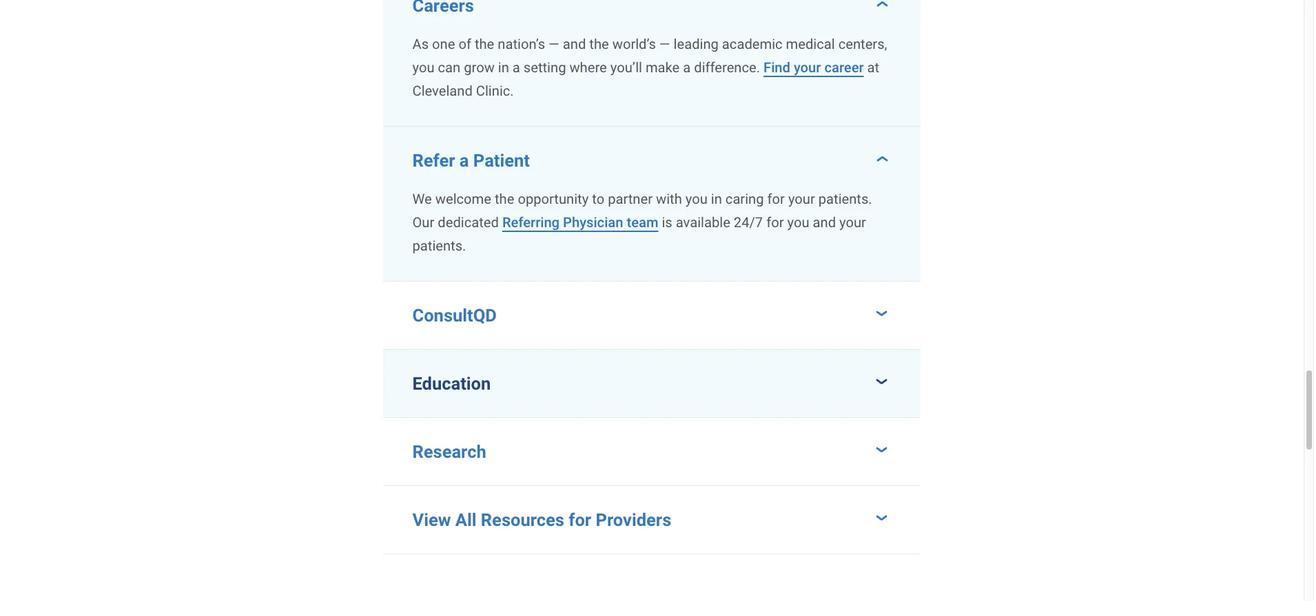 Task type: vqa. For each thing, say whether or not it's contained in the screenshot.
patients.
yes



Task type: describe. For each thing, give the bounding box(es) containing it.
view
[[412, 510, 451, 530]]

to
[[592, 191, 604, 207]]

physician
[[563, 214, 623, 231]]

can
[[438, 59, 460, 76]]

1 horizontal spatial a
[[513, 59, 520, 76]]

one
[[432, 36, 455, 52]]

all
[[455, 510, 476, 530]]

we
[[412, 191, 432, 207]]

cleveland
[[412, 83, 473, 99]]

make
[[646, 59, 680, 76]]

refer a patient
[[412, 150, 530, 171]]

in inside as one of the nation's — and the world's — leading academic medical centers, you can grow in a setting where you'll make a difference.
[[498, 59, 509, 76]]

centers,
[[838, 36, 887, 52]]

find your career link
[[764, 59, 864, 76]]

24/7
[[734, 214, 763, 231]]

you'll
[[610, 59, 642, 76]]

education tab
[[383, 350, 921, 417]]

find
[[764, 59, 790, 76]]

1 — from the left
[[549, 36, 559, 52]]

for for providers
[[569, 510, 591, 530]]

patients. inside is available 24/7 for you and your patients.
[[412, 237, 466, 254]]

is
[[662, 214, 672, 231]]

0 vertical spatial your
[[794, 59, 821, 76]]

providers
[[596, 510, 671, 530]]

setting
[[524, 59, 566, 76]]

your inside is available 24/7 for you and your patients.
[[839, 214, 866, 231]]

team
[[627, 214, 658, 231]]

dedicated
[[438, 214, 499, 231]]

tab list containing refer a patient
[[383, 0, 921, 554]]

research tab
[[383, 418, 921, 485]]

view all resources for providers
[[412, 510, 671, 530]]

you inside as one of the nation's — and the world's — leading academic medical centers, you can grow in a setting where you'll make a difference.
[[412, 59, 434, 76]]

consultqd
[[412, 305, 497, 326]]

academic
[[722, 36, 782, 52]]

partner
[[608, 191, 653, 207]]

for for you
[[766, 214, 784, 231]]

as one of the nation's — and the world's — leading academic medical centers, you can grow in a setting where you'll make a difference.
[[412, 36, 887, 76]]

you inside is available 24/7 for you and your patients.
[[787, 214, 809, 231]]

and inside as one of the nation's — and the world's — leading academic medical centers, you can grow in a setting where you'll make a difference.
[[563, 36, 586, 52]]

for inside the we welcome the opportunity to partner with you in caring for your patients. our dedicated
[[767, 191, 785, 207]]

is available 24/7 for you and your patients.
[[412, 214, 866, 254]]

clinic.
[[476, 83, 514, 99]]

we welcome the opportunity to partner with you in caring for your patients. our dedicated
[[412, 191, 872, 231]]

difference.
[[694, 59, 760, 76]]



Task type: locate. For each thing, give the bounding box(es) containing it.
0 horizontal spatial in
[[498, 59, 509, 76]]

with
[[656, 191, 682, 207]]

for
[[767, 191, 785, 207], [766, 214, 784, 231], [569, 510, 591, 530]]

the up "referring"
[[495, 191, 514, 207]]

available
[[676, 214, 730, 231]]

and inside is available 24/7 for you and your patients.
[[813, 214, 836, 231]]

career
[[824, 59, 864, 76]]

0 vertical spatial and
[[563, 36, 586, 52]]

for inside is available 24/7 for you and your patients.
[[766, 214, 784, 231]]

1 vertical spatial in
[[711, 191, 722, 207]]

0 vertical spatial patients.
[[818, 191, 872, 207]]

2 horizontal spatial a
[[683, 59, 691, 76]]

0 horizontal spatial you
[[412, 59, 434, 76]]

your inside the we welcome the opportunity to partner with you in caring for your patients. our dedicated
[[788, 191, 815, 207]]

the right of
[[475, 36, 494, 52]]

1 vertical spatial you
[[685, 191, 708, 207]]

in up the available
[[711, 191, 722, 207]]

tab
[[383, 0, 921, 21]]

world's
[[612, 36, 656, 52]]

1 vertical spatial your
[[788, 191, 815, 207]]

consultqd tab
[[383, 282, 921, 349]]

— up setting
[[549, 36, 559, 52]]

a right refer
[[459, 150, 469, 171]]

you down as
[[412, 59, 434, 76]]

2 — from the left
[[659, 36, 670, 52]]

for inside view all resources for providers tab
[[569, 510, 591, 530]]

and
[[563, 36, 586, 52], [813, 214, 836, 231]]

at
[[867, 59, 879, 76]]

of
[[458, 36, 471, 52]]

2 vertical spatial you
[[787, 214, 809, 231]]

refer a patient tab
[[383, 127, 921, 176]]

a
[[513, 59, 520, 76], [683, 59, 691, 76], [459, 150, 469, 171]]

patients.
[[818, 191, 872, 207], [412, 237, 466, 254]]

your
[[794, 59, 821, 76], [788, 191, 815, 207], [839, 214, 866, 231]]

a inside refer a patient tab
[[459, 150, 469, 171]]

0 vertical spatial you
[[412, 59, 434, 76]]

1 horizontal spatial —
[[659, 36, 670, 52]]

0 horizontal spatial —
[[549, 36, 559, 52]]

as
[[412, 36, 429, 52]]

caring
[[725, 191, 764, 207]]

the
[[475, 36, 494, 52], [589, 36, 609, 52], [495, 191, 514, 207]]

0 horizontal spatial a
[[459, 150, 469, 171]]

the up where at the left of the page
[[589, 36, 609, 52]]

0 horizontal spatial patients.
[[412, 237, 466, 254]]

0 vertical spatial in
[[498, 59, 509, 76]]

0 horizontal spatial and
[[563, 36, 586, 52]]

— up make
[[659, 36, 670, 52]]

the inside the we welcome the opportunity to partner with you in caring for your patients. our dedicated
[[495, 191, 514, 207]]

in
[[498, 59, 509, 76], [711, 191, 722, 207]]

tab list
[[383, 0, 921, 554]]

refer
[[412, 150, 455, 171]]

patient
[[473, 150, 530, 171]]

find your career
[[764, 59, 864, 76]]

research
[[412, 441, 486, 462]]

referring physician team link
[[502, 214, 658, 231]]

opportunity
[[518, 191, 589, 207]]

view all resources for providers tab
[[383, 486, 921, 554]]

1 horizontal spatial patients.
[[818, 191, 872, 207]]

for right 24/7
[[766, 214, 784, 231]]

grow
[[464, 59, 495, 76]]

in right grow on the left of the page
[[498, 59, 509, 76]]

education
[[412, 373, 491, 394]]

2 vertical spatial your
[[839, 214, 866, 231]]

you
[[412, 59, 434, 76], [685, 191, 708, 207], [787, 214, 809, 231]]

referring
[[502, 214, 560, 231]]

where
[[569, 59, 607, 76]]

for right 'caring'
[[767, 191, 785, 207]]

1 vertical spatial and
[[813, 214, 836, 231]]

2 vertical spatial for
[[569, 510, 591, 530]]

2 horizontal spatial you
[[787, 214, 809, 231]]

medical
[[786, 36, 835, 52]]

nation's
[[498, 36, 545, 52]]

patients. inside the we welcome the opportunity to partner with you in caring for your patients. our dedicated
[[818, 191, 872, 207]]

you up the available
[[685, 191, 708, 207]]

welcome
[[435, 191, 491, 207]]

you inside the we welcome the opportunity to partner with you in caring for your patients. our dedicated
[[685, 191, 708, 207]]

a right make
[[683, 59, 691, 76]]

1 horizontal spatial in
[[711, 191, 722, 207]]

1 vertical spatial for
[[766, 214, 784, 231]]

referring physician team
[[502, 214, 658, 231]]

at cleveland clinic.
[[412, 59, 879, 99]]

leading
[[674, 36, 719, 52]]

in inside the we welcome the opportunity to partner with you in caring for your patients. our dedicated
[[711, 191, 722, 207]]

a down nation's
[[513, 59, 520, 76]]

—
[[549, 36, 559, 52], [659, 36, 670, 52]]

1 horizontal spatial you
[[685, 191, 708, 207]]

you right 24/7
[[787, 214, 809, 231]]

resources
[[481, 510, 564, 530]]

1 vertical spatial patients.
[[412, 237, 466, 254]]

our
[[412, 214, 434, 231]]

0 vertical spatial for
[[767, 191, 785, 207]]

1 horizontal spatial and
[[813, 214, 836, 231]]

for left providers
[[569, 510, 591, 530]]



